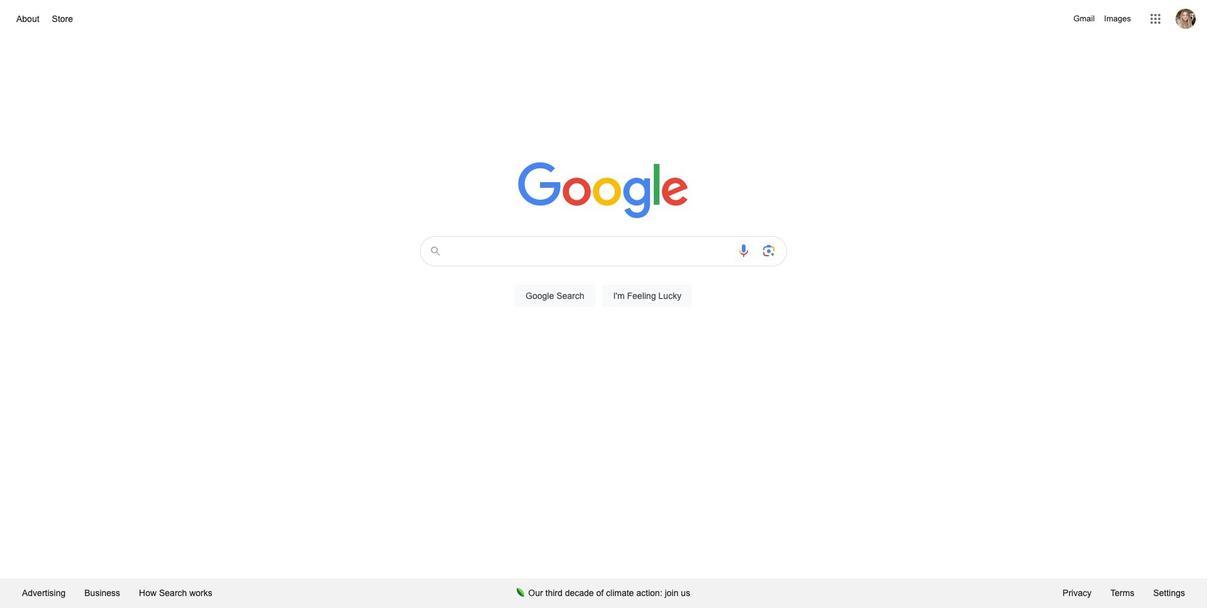 Task type: locate. For each thing, give the bounding box(es) containing it.
search by image image
[[762, 243, 777, 258]]

None search field
[[13, 233, 1195, 322]]



Task type: describe. For each thing, give the bounding box(es) containing it.
search by voice image
[[736, 243, 751, 258]]

google image
[[518, 162, 689, 220]]



Task type: vqa. For each thing, say whether or not it's contained in the screenshot.
a associated with missing
no



